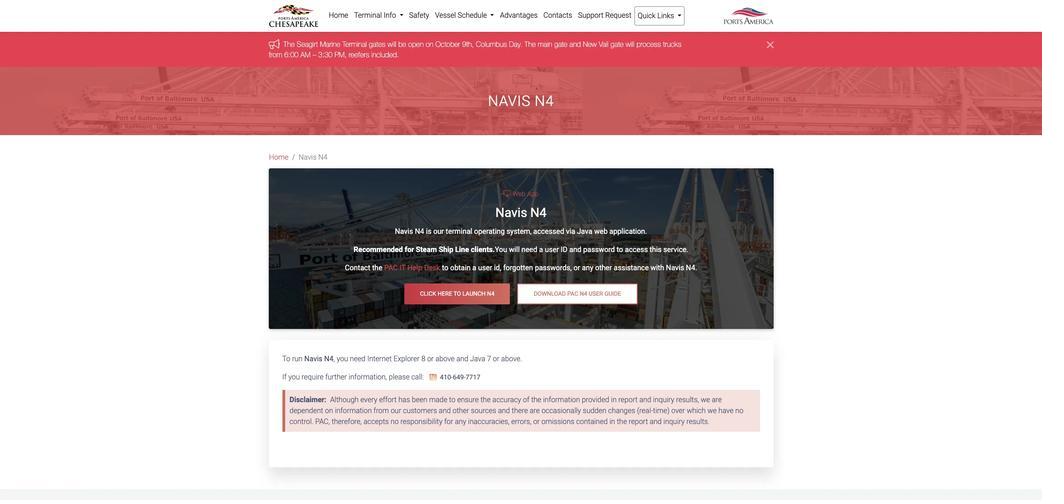 Task type: locate. For each thing, give the bounding box(es) containing it.
inquiry up 'time)'
[[653, 396, 675, 404]]

1 vertical spatial for
[[444, 417, 453, 426]]

service.
[[664, 245, 689, 254]]

gate right main
[[554, 40, 567, 48]]

which
[[687, 406, 706, 415]]

report down (real-
[[629, 417, 648, 426]]

0 vertical spatial inquiry
[[653, 396, 675, 404]]

other down the password
[[595, 263, 612, 272]]

new
[[583, 40, 597, 48]]

safety
[[409, 11, 429, 20]]

here
[[438, 291, 452, 297]]

1 vertical spatial need
[[350, 355, 366, 363]]

other inside although every effort has been made to ensure the accuracy of the information provided in report and inquiry results, we are dependent on information from our customers and other sources and there are occasionally sudden changes (real-time) over which we have no control. pac, therefore, accepts no responsibility for any inaccuracies, errors, or omissions contained in the report and inquiry results.
[[453, 406, 469, 415]]

a
[[539, 245, 543, 254], [473, 263, 477, 272]]

you right if
[[288, 373, 300, 381]]

download
[[534, 291, 566, 297]]

we up the which
[[701, 396, 710, 404]]

a down accessed on the right of the page
[[539, 245, 543, 254]]

the right "of" on the right bottom of page
[[531, 396, 542, 404]]

quick links
[[638, 11, 676, 20]]

on right the open
[[426, 40, 433, 48]]

app
[[527, 190, 539, 198]]

our inside although every effort has been made to ensure the accuracy of the information provided in report and inquiry results, we are dependent on information from our customers and other sources and there are occasionally sudden changes (real-time) over which we have no control. pac, therefore, accepts no responsibility for any inaccuracies, errors, or omissions contained in the report and inquiry results.
[[391, 406, 401, 415]]

contacts link
[[541, 6, 575, 25]]

schedule
[[458, 11, 487, 20]]

terminal info link
[[351, 6, 406, 25]]

1 vertical spatial on
[[325, 406, 333, 415]]

changes
[[608, 406, 635, 415]]

are up have
[[712, 396, 722, 404]]

control.
[[290, 417, 314, 426]]

although
[[330, 396, 359, 404]]

you
[[495, 245, 507, 254]]

or
[[574, 263, 580, 272], [427, 355, 434, 363], [493, 355, 500, 363], [533, 417, 540, 426]]

any down 'ensure'
[[455, 417, 466, 426]]

advantages link
[[497, 6, 541, 25]]

the right the 'day.'
[[524, 40, 536, 48]]

contained
[[576, 417, 608, 426]]

1 horizontal spatial gate
[[611, 40, 624, 48]]

1 vertical spatial our
[[391, 406, 401, 415]]

0 vertical spatial home
[[329, 11, 348, 20]]

1 horizontal spatial need
[[522, 245, 538, 254]]

1 horizontal spatial java
[[577, 227, 593, 236]]

made
[[429, 396, 447, 404]]

to left access
[[617, 245, 623, 254]]

0 vertical spatial a
[[539, 245, 543, 254]]

1 horizontal spatial on
[[426, 40, 433, 48]]

1 vertical spatial information
[[335, 406, 372, 415]]

forgotten
[[503, 263, 533, 272]]

from down bullhorn icon
[[269, 50, 282, 59]]

will left the process
[[626, 40, 634, 48]]

0 horizontal spatial any
[[455, 417, 466, 426]]

pac,
[[315, 417, 330, 426]]

user left id
[[545, 245, 559, 254]]

java left 7 in the left of the page
[[470, 355, 485, 363]]

need up if you require further information, please call: at the bottom left of page
[[350, 355, 366, 363]]

information up occasionally
[[543, 396, 580, 404]]

1 horizontal spatial other
[[595, 263, 612, 272]]

every
[[361, 396, 377, 404]]

marine
[[320, 40, 340, 48]]

0 vertical spatial on
[[426, 40, 433, 48]]

other down 'ensure'
[[453, 406, 469, 415]]

1 vertical spatial a
[[473, 263, 477, 272]]

1 vertical spatial home link
[[269, 152, 289, 163]]

or inside although every effort has been made to ensure the accuracy of the information provided in report and inquiry results, we are dependent on information from our customers and other sources and there are occasionally sudden changes (real-time) over which we have no control. pac, therefore, accepts no responsibility for any inaccuracies, errors, or omissions contained in the report and inquiry results.
[[533, 417, 540, 426]]

id
[[561, 245, 568, 254]]

on
[[426, 40, 433, 48], [325, 406, 333, 415]]

report
[[619, 396, 638, 404], [629, 417, 648, 426]]

for left "steam"
[[405, 245, 414, 254]]

0 horizontal spatial you
[[288, 373, 300, 381]]

1 horizontal spatial are
[[712, 396, 722, 404]]

0 horizontal spatial java
[[470, 355, 485, 363]]

0 vertical spatial no
[[736, 406, 744, 415]]

0 vertical spatial our
[[433, 227, 444, 236]]

on up pac, at the bottom left
[[325, 406, 333, 415]]

0 vertical spatial report
[[619, 396, 638, 404]]

need up contact the pac it help desk to obtain a user id, forgotten passwords, or any other assistance with navis n4.
[[522, 245, 538, 254]]

inquiry
[[653, 396, 675, 404], [664, 417, 685, 426]]

any inside although every effort has been made to ensure the accuracy of the information provided in report and inquiry results, we are dependent on information from our customers and other sources and there are occasionally sudden changes (real-time) over which we have no control. pac, therefore, accepts no responsibility for any inaccuracies, errors, or omissions contained in the report and inquiry results.
[[455, 417, 466, 426]]

web
[[513, 190, 526, 198]]

8
[[422, 355, 426, 363]]

on inside although every effort has been made to ensure the accuracy of the information provided in report and inquiry results, we are dependent on information from our customers and other sources and there are occasionally sudden changes (real-time) over which we have no control. pac, therefore, accepts no responsibility for any inaccuracies, errors, or omissions contained in the report and inquiry results.
[[325, 406, 333, 415]]

0 vertical spatial are
[[712, 396, 722, 404]]

n4
[[535, 92, 554, 110], [318, 153, 328, 162], [531, 205, 547, 220], [415, 227, 424, 236], [487, 291, 495, 297], [324, 355, 334, 363]]

0 horizontal spatial on
[[325, 406, 333, 415]]

password
[[583, 245, 615, 254]]

gate right vail
[[611, 40, 624, 48]]

explorer
[[394, 355, 420, 363]]

1 horizontal spatial for
[[444, 417, 453, 426]]

operating
[[474, 227, 505, 236]]

above
[[436, 355, 455, 363]]

from
[[269, 50, 282, 59], [374, 406, 389, 415]]

columbus
[[476, 40, 507, 48]]

above.
[[501, 355, 522, 363]]

support
[[578, 11, 604, 20]]

our down effort
[[391, 406, 401, 415]]

0 vertical spatial need
[[522, 245, 538, 254]]

any
[[582, 263, 594, 272], [455, 417, 466, 426]]

0 horizontal spatial from
[[269, 50, 282, 59]]

1 horizontal spatial information
[[543, 396, 580, 404]]

and inside the seagirt marine terminal gates will be open on october 9th, columbus day. the main gate and new vail gate will process trucks from 6:00 am – 3:30 pm, reefers included.
[[569, 40, 581, 48]]

no right accepts
[[391, 417, 399, 426]]

1 horizontal spatial any
[[582, 263, 594, 272]]

web app
[[511, 190, 539, 198]]

1 the from the left
[[283, 40, 295, 48]]

passwords,
[[535, 263, 572, 272]]

to
[[282, 355, 290, 363]]

over
[[672, 406, 685, 415]]

report up changes
[[619, 396, 638, 404]]

if
[[282, 373, 287, 381]]

0 horizontal spatial the
[[283, 40, 295, 48]]

6:00
[[284, 50, 298, 59]]

recommended for steam ship line clients. you will need a user id and password to access this service.
[[354, 245, 689, 254]]

other
[[595, 263, 612, 272], [453, 406, 469, 415]]

0 horizontal spatial gate
[[554, 40, 567, 48]]

to right made
[[449, 396, 456, 404]]

home inside 'link'
[[329, 11, 348, 20]]

or right passwords,
[[574, 263, 580, 272]]

or right 8
[[427, 355, 434, 363]]

are right there
[[530, 406, 540, 415]]

assistance
[[614, 263, 649, 272]]

time)
[[653, 406, 670, 415]]

1 vertical spatial are
[[530, 406, 540, 415]]

0 vertical spatial for
[[405, 245, 414, 254]]

for down made
[[444, 417, 453, 426]]

information,
[[349, 373, 387, 381]]

home
[[329, 11, 348, 20], [269, 153, 289, 162]]

and right id
[[570, 245, 582, 254]]

sudden
[[583, 406, 607, 415]]

1 gate from the left
[[554, 40, 567, 48]]

of
[[523, 396, 530, 404]]

terminal info
[[354, 11, 398, 20]]

inquiry down over on the right bottom of page
[[664, 417, 685, 426]]

reefers
[[349, 50, 369, 59]]

via
[[566, 227, 575, 236]]

410-649-7717
[[439, 374, 481, 381]]

0 vertical spatial information
[[543, 396, 580, 404]]

1 vertical spatial home
[[269, 153, 289, 162]]

0 horizontal spatial our
[[391, 406, 401, 415]]

our right is
[[433, 227, 444, 236]]

accuracy
[[493, 396, 521, 404]]

no right have
[[736, 406, 744, 415]]

user left id, at bottom
[[478, 263, 492, 272]]

0 vertical spatial user
[[545, 245, 559, 254]]

id,
[[494, 263, 502, 272]]

will right you
[[509, 245, 520, 254]]

0 horizontal spatial other
[[453, 406, 469, 415]]

1 vertical spatial terminal
[[342, 40, 367, 48]]

has
[[399, 396, 410, 404]]

0 vertical spatial home link
[[326, 6, 351, 25]]

advantages
[[500, 11, 538, 20]]

1 horizontal spatial you
[[337, 355, 348, 363]]

1 vertical spatial other
[[453, 406, 469, 415]]

1 horizontal spatial the
[[524, 40, 536, 48]]

1 vertical spatial from
[[374, 406, 389, 415]]

the up 6:00
[[283, 40, 295, 48]]

from up accepts
[[374, 406, 389, 415]]

user
[[589, 291, 603, 297]]

and left new
[[569, 40, 581, 48]]

from inside although every effort has been made to ensure the accuracy of the information provided in report and inquiry results, we are dependent on information from our customers and other sources and there are occasionally sudden changes (real-time) over which we have no control. pac, therefore, accepts no responsibility for any inaccuracies, errors, or omissions contained in the report and inquiry results.
[[374, 406, 389, 415]]

0 horizontal spatial home
[[269, 153, 289, 162]]

0 horizontal spatial information
[[335, 406, 372, 415]]

1 vertical spatial you
[[288, 373, 300, 381]]

0 vertical spatial from
[[269, 50, 282, 59]]

terminal left info
[[354, 11, 382, 20]]

1 vertical spatial user
[[478, 263, 492, 272]]

a right obtain
[[473, 263, 477, 272]]

1 horizontal spatial from
[[374, 406, 389, 415]]

will left be at the top left
[[387, 40, 396, 48]]

desk
[[424, 263, 440, 272]]

contact the pac it help desk to obtain a user id, forgotten passwords, or any other assistance with navis n4.
[[345, 263, 697, 272]]

java
[[577, 227, 593, 236], [470, 355, 485, 363]]

1 horizontal spatial home link
[[326, 6, 351, 25]]

information up therefore,
[[335, 406, 372, 415]]

1 vertical spatial java
[[470, 355, 485, 363]]

2 the from the left
[[524, 40, 536, 48]]

and up (real-
[[640, 396, 652, 404]]

line
[[455, 245, 469, 254]]

0 vertical spatial other
[[595, 263, 612, 272]]

we left have
[[708, 406, 717, 415]]

0 vertical spatial java
[[577, 227, 593, 236]]

the seagirt marine terminal gates will be open on october 9th, columbus day. the main gate and new vail gate will process trucks from 6:00 am – 3:30 pm, reefers included. alert
[[0, 32, 1042, 67]]

any down the password
[[582, 263, 594, 272]]

1 vertical spatial any
[[455, 417, 466, 426]]

in down changes
[[610, 417, 615, 426]]

java right via
[[577, 227, 593, 236]]

the
[[372, 263, 383, 272], [481, 396, 491, 404], [531, 396, 542, 404], [617, 417, 627, 426]]

0 horizontal spatial need
[[350, 355, 366, 363]]

1 vertical spatial no
[[391, 417, 399, 426]]

terminal up reefers
[[342, 40, 367, 48]]

and down made
[[439, 406, 451, 415]]

in
[[611, 396, 617, 404], [610, 417, 615, 426]]

1 horizontal spatial a
[[539, 245, 543, 254]]

you right ,
[[337, 355, 348, 363]]

from inside the seagirt marine terminal gates will be open on october 9th, columbus day. the main gate and new vail gate will process trucks from 6:00 am – 3:30 pm, reefers included.
[[269, 50, 282, 59]]

0 horizontal spatial user
[[478, 263, 492, 272]]

1 horizontal spatial home
[[329, 11, 348, 20]]

0 vertical spatial you
[[337, 355, 348, 363]]

or right errors,
[[533, 417, 540, 426]]

information
[[543, 396, 580, 404], [335, 406, 372, 415]]

customers
[[403, 406, 437, 415]]

obtain
[[450, 263, 471, 272]]

in up changes
[[611, 396, 617, 404]]

although every effort has been made to ensure the accuracy of the information provided in report and inquiry results, we are dependent on information from our customers and other sources and there are occasionally sudden changes (real-time) over which we have no control. pac, therefore, accepts no responsibility for any inaccuracies, errors, or omissions contained in the report and inquiry results.
[[290, 396, 744, 426]]

0 vertical spatial we
[[701, 396, 710, 404]]

to right here
[[454, 291, 461, 297]]

0 horizontal spatial home link
[[269, 152, 289, 163]]

2 gate from the left
[[611, 40, 624, 48]]

download pac n4 user guide
[[534, 291, 621, 297]]

home for home 'link' to the right
[[329, 11, 348, 20]]

will
[[387, 40, 396, 48], [626, 40, 634, 48], [509, 245, 520, 254]]

am
[[300, 50, 311, 59]]

recommended
[[354, 245, 403, 254]]

1 horizontal spatial will
[[509, 245, 520, 254]]



Task type: vqa. For each thing, say whether or not it's contained in the screenshot.
N4.
yes



Task type: describe. For each thing, give the bounding box(es) containing it.
0 horizontal spatial for
[[405, 245, 414, 254]]

vail
[[599, 40, 609, 48]]

it
[[400, 263, 406, 272]]

n4 inside click here to launch n4 link
[[487, 291, 495, 297]]

trucks
[[663, 40, 681, 48]]

to inside although every effort has been made to ensure the accuracy of the information provided in report and inquiry results, we are dependent on information from our customers and other sources and there are occasionally sudden changes (real-time) over which we have no control. pac, therefore, accepts no responsibility for any inaccuracies, errors, or omissions contained in the report and inquiry results.
[[449, 396, 456, 404]]

pac
[[384, 263, 398, 272]]

1 vertical spatial we
[[708, 406, 717, 415]]

system,
[[507, 227, 532, 236]]

access
[[625, 245, 648, 254]]

navis n4 is our terminal operating system, accessed via java web application.
[[395, 227, 647, 236]]

vessel schedule link
[[432, 6, 497, 25]]

seagirt
[[297, 40, 318, 48]]

application.
[[610, 227, 647, 236]]

phone office image
[[429, 374, 437, 381]]

9th,
[[462, 40, 474, 48]]

included.
[[371, 50, 399, 59]]

1 vertical spatial inquiry
[[664, 417, 685, 426]]

0 vertical spatial navis n4
[[488, 92, 554, 110]]

open
[[408, 40, 424, 48]]

vessel
[[435, 11, 456, 20]]

1 vertical spatial report
[[629, 417, 648, 426]]

inaccuracies,
[[468, 417, 510, 426]]

disclaimer:
[[290, 396, 327, 404]]

0 vertical spatial any
[[582, 263, 594, 272]]

been
[[412, 396, 428, 404]]

for inside although every effort has been made to ensure the accuracy of the information provided in report and inquiry results, we are dependent on information from our customers and other sources and there are occasionally sudden changes (real-time) over which we have no control. pac, therefore, accepts no responsibility for any inaccuracies, errors, or omissions contained in the report and inquiry results.
[[444, 417, 453, 426]]

vessel schedule
[[435, 11, 489, 20]]

1 vertical spatial navis n4
[[299, 153, 328, 162]]

effort
[[379, 396, 397, 404]]

day.
[[509, 40, 522, 48]]

please
[[389, 373, 410, 381]]

links
[[658, 11, 674, 20]]

results,
[[676, 396, 699, 404]]

download pac n4 user guide link
[[518, 284, 638, 304]]

0 vertical spatial terminal
[[354, 11, 382, 20]]

with
[[651, 263, 664, 272]]

0 horizontal spatial will
[[387, 40, 396, 48]]

close image
[[767, 39, 774, 50]]

(real-
[[637, 406, 653, 415]]

and down 'time)'
[[650, 417, 662, 426]]

or right 7 in the left of the page
[[493, 355, 500, 363]]

internet
[[367, 355, 392, 363]]

649-
[[453, 374, 466, 381]]

run
[[292, 355, 303, 363]]

ship
[[439, 245, 454, 254]]

help
[[408, 263, 422, 272]]

the down changes
[[617, 417, 627, 426]]

to right the desk
[[442, 263, 449, 272]]

and down accuracy
[[498, 406, 510, 415]]

the left pac
[[372, 263, 383, 272]]

therefore,
[[332, 417, 362, 426]]

2 horizontal spatial will
[[626, 40, 634, 48]]

0 horizontal spatial no
[[391, 417, 399, 426]]

n4
[[580, 291, 587, 297]]

home for the bottom home 'link'
[[269, 153, 289, 162]]

provided
[[582, 396, 609, 404]]

1 vertical spatial in
[[610, 417, 615, 426]]

require
[[302, 373, 324, 381]]

if you require further information, please call:
[[282, 373, 426, 381]]

1 horizontal spatial no
[[736, 406, 744, 415]]

occasionally
[[542, 406, 581, 415]]

is
[[426, 227, 432, 236]]

1 horizontal spatial user
[[545, 245, 559, 254]]

accepts
[[364, 417, 389, 426]]

pac
[[568, 291, 578, 297]]

steam
[[416, 245, 437, 254]]

click here to launch n4 link
[[405, 283, 510, 305]]

1 horizontal spatial our
[[433, 227, 444, 236]]

0 horizontal spatial a
[[473, 263, 477, 272]]

bullhorn image
[[269, 39, 283, 49]]

on inside the seagirt marine terminal gates will be open on october 9th, columbus day. the main gate and new vail gate will process trucks from 6:00 am – 3:30 pm, reefers included.
[[426, 40, 433, 48]]

0 vertical spatial in
[[611, 396, 617, 404]]

safety link
[[406, 6, 432, 25]]

terminal inside the seagirt marine terminal gates will be open on october 9th, columbus day. the main gate and new vail gate will process trucks from 6:00 am – 3:30 pm, reefers included.
[[342, 40, 367, 48]]

accessed
[[534, 227, 564, 236]]

ensure
[[457, 396, 479, 404]]

quick links link
[[635, 6, 685, 25]]

3:30
[[318, 50, 332, 59]]

web
[[594, 227, 608, 236]]

410-649-7717 link
[[426, 374, 481, 381]]

responsibility
[[401, 417, 443, 426]]

and right above
[[457, 355, 469, 363]]

dependent
[[290, 406, 323, 415]]

pm,
[[334, 50, 347, 59]]

support request link
[[575, 6, 635, 25]]

to run navis n4 , you need internet explorer 8 or above and java 7 or above.
[[282, 355, 522, 363]]

0 horizontal spatial are
[[530, 406, 540, 415]]

october
[[435, 40, 460, 48]]

gates
[[369, 40, 385, 48]]

be
[[398, 40, 406, 48]]

omissions
[[542, 417, 575, 426]]

2 vertical spatial navis n4
[[496, 205, 547, 220]]

results.
[[687, 417, 710, 426]]

main
[[538, 40, 552, 48]]

call:
[[411, 373, 424, 381]]

the seagirt marine terminal gates will be open on october 9th, columbus day. the main gate and new vail gate will process trucks from 6:00 am – 3:30 pm, reefers included. link
[[269, 40, 681, 59]]

the up sources
[[481, 396, 491, 404]]

process
[[637, 40, 661, 48]]

there
[[512, 406, 528, 415]]

quick
[[638, 11, 656, 20]]

support request
[[578, 11, 632, 20]]

–
[[313, 50, 316, 59]]



